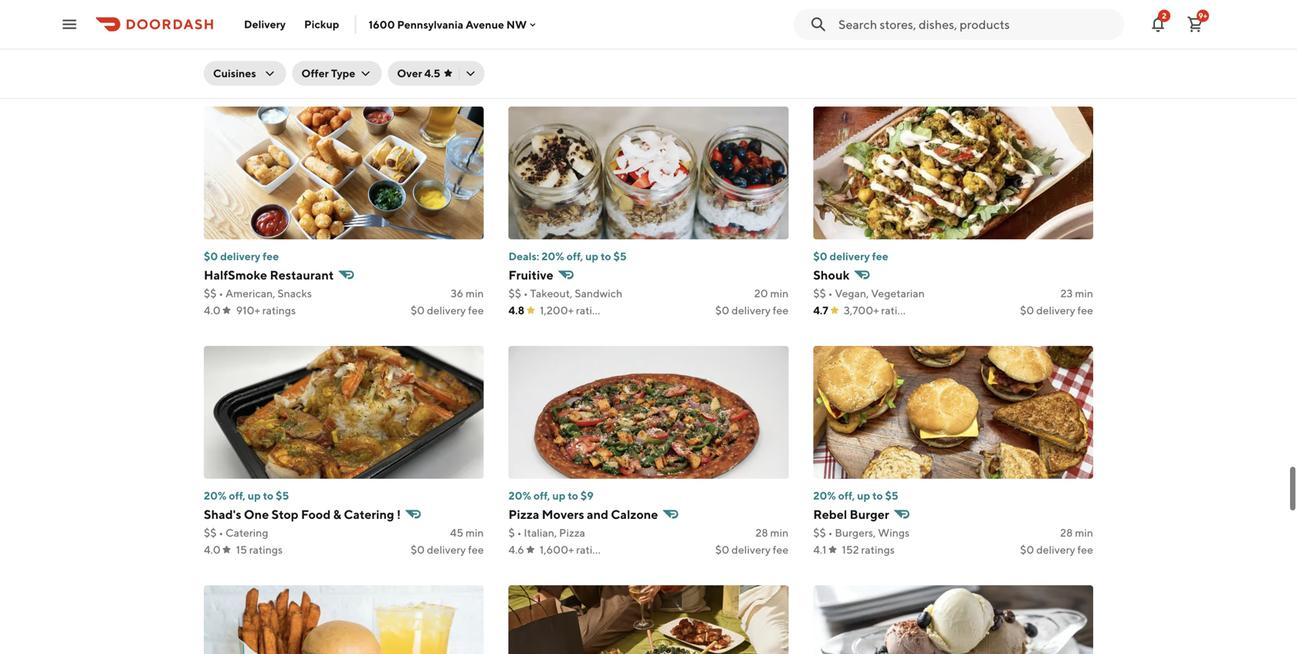 Task type: describe. For each thing, give the bounding box(es) containing it.
nw
[[507, 18, 527, 31]]

deals:
[[509, 250, 540, 263]]

min for halfsmoke restaurant
[[466, 287, 484, 300]]

cuisines button
[[204, 61, 286, 86]]

up for rebel burger
[[858, 489, 871, 502]]

$$ • vegan, vegetarian
[[814, 287, 925, 300]]

stop
[[272, 507, 299, 522]]

910+
[[236, 304, 260, 317]]

aboveground
[[204, 28, 286, 43]]

$$ • takeout, sandwich
[[509, 287, 623, 300]]

fruitive
[[509, 268, 554, 282]]

to for aboveground
[[263, 10, 274, 23]]

pickup
[[304, 18, 339, 31]]

$0 for fruitive
[[716, 304, 730, 317]]

shad's
[[204, 507, 242, 522]]

1,600+ ratings
[[540, 543, 610, 556]]

23
[[1061, 287, 1073, 300]]

4.0 for halfsmoke restaurant
[[204, 304, 221, 317]]

20% for pizza movers and calzone
[[509, 489, 532, 502]]

$ • italian, pizza
[[509, 526, 586, 539]]

20% inside the "20% off, up to $5 dc nachos"
[[509, 10, 532, 23]]

1 vertical spatial catering
[[226, 526, 268, 539]]

delivery for halfsmoke restaurant
[[427, 304, 466, 317]]

3,700+ ratings
[[844, 304, 915, 317]]

halfsmoke
[[204, 268, 267, 282]]

ratings for aboveground
[[249, 65, 283, 77]]

pickup button
[[295, 12, 349, 37]]

up inside the "20% off, up to $5 dc nachos"
[[553, 10, 566, 23]]

sandwich
[[575, 287, 623, 300]]

$$ • cookies, dessert
[[814, 48, 918, 60]]

45 min
[[450, 526, 484, 539]]

up for pizza movers and calzone
[[553, 489, 566, 502]]

0 vertical spatial catering
[[344, 507, 394, 522]]

1 items, open order cart image
[[1187, 15, 1205, 34]]

up for shad's one stop food & catering !
[[248, 489, 261, 502]]

wings
[[878, 526, 910, 539]]

british,
[[226, 48, 260, 60]]

delivery for pizza movers and calzone
[[732, 543, 771, 556]]

fee for fruitive
[[773, 304, 789, 317]]

offer type
[[302, 67, 356, 80]]

$$ down dc
[[509, 48, 522, 60]]

• for aboveground
[[219, 48, 223, 60]]

min for aboveground
[[466, 48, 484, 60]]

one
[[244, 507, 269, 522]]

spend $25, save $4
[[814, 10, 911, 23]]

pie
[[262, 48, 278, 60]]

fee for aboveground
[[468, 65, 484, 77]]

fee for halfsmoke restaurant
[[468, 304, 484, 317]]

vegetarian
[[872, 287, 925, 300]]

to for rebel burger
[[873, 489, 883, 502]]

min for shad's one stop food & catering !
[[466, 526, 484, 539]]

burgers,
[[835, 526, 876, 539]]

1600 pennsylvania avenue nw
[[369, 18, 527, 31]]

food
[[301, 507, 331, 522]]

4.7 for shouk
[[814, 304, 829, 317]]

fee for rebel burger
[[1078, 543, 1094, 556]]

restaurant
[[270, 268, 334, 282]]

dessert
[[880, 48, 918, 60]]

ratings for halfsmoke restaurant
[[262, 304, 296, 317]]

35 min
[[451, 48, 484, 60]]

36 min
[[451, 287, 484, 300]]

&
[[333, 507, 341, 522]]

min for rebel burger
[[1076, 526, 1094, 539]]

• for shouk
[[829, 287, 833, 300]]

28 min for insomnia cookies
[[1061, 48, 1094, 60]]

pizza movers and calzone
[[509, 507, 659, 522]]

23 min
[[1061, 287, 1094, 300]]

9+
[[1199, 11, 1208, 20]]

20 min
[[755, 287, 789, 300]]

$5 inside the "20% off, up to $5 dc nachos"
[[581, 10, 594, 23]]

$$ • mexican, nachos
[[509, 48, 614, 60]]

$$ for halfsmoke restaurant
[[204, 287, 217, 300]]

$5 for rebel burger
[[886, 489, 899, 502]]

32 min
[[756, 48, 789, 60]]

$$ • british, pie
[[204, 48, 278, 60]]

• for shad's one stop food & catering !
[[219, 526, 223, 539]]

2
[[1163, 11, 1167, 20]]

$0 delivery fee for shouk
[[1021, 304, 1094, 317]]

20% off, up to $5 for aboveground
[[204, 10, 289, 23]]

$0 for pizza movers and calzone
[[716, 543, 730, 556]]

28 for pizza movers and calzone
[[756, 526, 769, 539]]

delivery for aboveground
[[427, 65, 466, 77]]

28 for insomnia cookies
[[1061, 48, 1073, 60]]

cookies,
[[835, 48, 878, 60]]

1600 pennsylvania avenue nw button
[[369, 18, 539, 31]]

off, for aboveground
[[229, 10, 246, 23]]

75 ratings
[[234, 65, 283, 77]]

28 for rebel burger
[[1061, 526, 1073, 539]]

offer type button
[[292, 61, 382, 86]]

$4
[[898, 10, 911, 23]]

halfsmoke restaurant
[[204, 268, 334, 282]]

delivery button
[[235, 12, 295, 37]]

$$ for fruitive
[[509, 287, 522, 300]]

$$ • american, snacks
[[204, 287, 312, 300]]

152
[[842, 543, 859, 556]]

$$ for shad's one stop food & catering !
[[204, 526, 217, 539]]

36
[[451, 287, 464, 300]]

4.8
[[509, 304, 525, 317]]

ratings for shad's one stop food & catering !
[[249, 543, 283, 556]]

notification bell image
[[1149, 15, 1168, 34]]

american,
[[226, 287, 275, 300]]

1600
[[369, 18, 395, 31]]

insomnia cookies
[[814, 28, 915, 43]]

20% for rebel burger
[[814, 489, 836, 502]]

28 min for pizza movers and calzone
[[756, 526, 789, 539]]

20% off, up to $9
[[509, 489, 594, 502]]

152 ratings
[[842, 543, 895, 556]]

$0 delivery fee for pizza movers and calzone
[[716, 543, 789, 556]]

deals: 20% off, up to $5
[[509, 250, 627, 263]]

open menu image
[[60, 15, 79, 34]]

shouk
[[814, 268, 850, 282]]

20% for shad's one stop food & catering !
[[204, 489, 227, 502]]

Store search: begin typing to search for stores available on DoorDash text field
[[839, 16, 1115, 33]]

$$ • burgers, wings
[[814, 526, 910, 539]]

rebel burger
[[814, 507, 890, 522]]

and
[[587, 507, 609, 522]]

to inside the "20% off, up to $5 dc nachos"
[[568, 10, 579, 23]]

off, for pizza movers and calzone
[[534, 489, 550, 502]]

!
[[397, 507, 401, 522]]

20
[[755, 287, 769, 300]]

ratings for pizza movers and calzone
[[577, 543, 610, 556]]

to for pizza movers and calzone
[[568, 489, 579, 502]]



Task type: vqa. For each thing, say whether or not it's contained in the screenshot.


Task type: locate. For each thing, give the bounding box(es) containing it.
catering left !
[[344, 507, 394, 522]]

nachos inside the "20% off, up to $5 dc nachos"
[[530, 28, 573, 43]]

ratings down vegetarian on the top
[[882, 304, 915, 317]]

to up burger
[[873, 489, 883, 502]]

up up one
[[248, 489, 261, 502]]

to up sandwich
[[601, 250, 612, 263]]

up
[[248, 10, 261, 23], [553, 10, 566, 23], [586, 250, 599, 263], [248, 489, 261, 502], [553, 489, 566, 502], [858, 489, 871, 502]]

20% up fruitive
[[542, 250, 565, 263]]

• down insomnia
[[829, 48, 833, 60]]

vegan,
[[835, 287, 869, 300]]

910+ ratings
[[236, 304, 296, 317]]

1 horizontal spatial nachos
[[577, 48, 614, 60]]

9+ button
[[1180, 9, 1211, 40]]

$$ down shouk
[[814, 287, 826, 300]]

rebel
[[814, 507, 848, 522]]

20% off, up to $5 up rebel burger
[[814, 489, 899, 502]]

• right the $
[[517, 526, 522, 539]]

0 vertical spatial pizza
[[509, 507, 540, 522]]

1 horizontal spatial 4.7
[[814, 304, 829, 317]]

up up burger
[[858, 489, 871, 502]]

• for halfsmoke restaurant
[[219, 287, 223, 300]]

off,
[[229, 10, 246, 23], [534, 10, 550, 23], [567, 250, 583, 263], [229, 489, 246, 502], [534, 489, 550, 502], [839, 489, 855, 502]]

ratings down 'pie'
[[249, 65, 283, 77]]

$25,
[[848, 10, 871, 23]]

fee for shouk
[[1078, 304, 1094, 317]]

1,200+
[[540, 304, 574, 317]]

off, up $$ • takeout, sandwich at the left top of page
[[567, 250, 583, 263]]

75
[[234, 65, 247, 77]]

45
[[450, 526, 464, 539]]

offer
[[302, 67, 329, 80]]

ratings down and
[[577, 543, 610, 556]]

type
[[331, 67, 356, 80]]

4.7 left 75
[[204, 65, 219, 77]]

4.1
[[814, 543, 827, 556]]

• down the rebel at the right
[[829, 526, 833, 539]]

$5 for shad's one stop food & catering !
[[276, 489, 289, 502]]

off, up movers
[[534, 489, 550, 502]]

off, right "nw"
[[534, 10, 550, 23]]

• left british,
[[219, 48, 223, 60]]

shad's one stop food & catering !
[[204, 507, 401, 522]]

$$ for rebel burger
[[814, 526, 826, 539]]

$0 for aboveground
[[411, 65, 425, 77]]

ratings down wings
[[862, 543, 895, 556]]

• down shouk
[[829, 287, 833, 300]]

pennsylvania
[[397, 18, 464, 31]]

$0 delivery fee for fruitive
[[716, 304, 789, 317]]

ratings down snacks
[[262, 304, 296, 317]]

$5 up burger
[[886, 489, 899, 502]]

off, inside the "20% off, up to $5 dc nachos"
[[534, 10, 550, 23]]

burger
[[850, 507, 890, 522]]

1 horizontal spatial pizza
[[559, 526, 586, 539]]

4.7 for aboveground
[[204, 65, 219, 77]]

nachos up mexican,
[[530, 28, 573, 43]]

1 horizontal spatial catering
[[344, 507, 394, 522]]

2 4.0 from the top
[[204, 543, 221, 556]]

$0 for shad's one stop food & catering !
[[411, 543, 425, 556]]

0 vertical spatial 4.7
[[204, 65, 219, 77]]

delivery for rebel burger
[[1037, 543, 1076, 556]]

movers
[[542, 507, 585, 522]]

$5 up sandwich
[[614, 250, 627, 263]]

to left '$9'
[[568, 489, 579, 502]]

$$ up 4.8
[[509, 287, 522, 300]]

cuisines
[[213, 67, 256, 80]]

• for fruitive
[[524, 287, 528, 300]]

over 4.5
[[397, 67, 441, 80]]

ratings for shouk
[[882, 304, 915, 317]]

• for rebel burger
[[829, 526, 833, 539]]

3,700+
[[844, 304, 879, 317]]

• for insomnia cookies
[[829, 48, 833, 60]]

ratings
[[249, 65, 283, 77], [262, 304, 296, 317], [576, 304, 610, 317], [882, 304, 915, 317], [249, 543, 283, 556], [577, 543, 610, 556], [862, 543, 895, 556]]

$$ for insomnia cookies
[[814, 48, 826, 60]]

off, up aboveground
[[229, 10, 246, 23]]

min
[[466, 48, 484, 60], [771, 48, 789, 60], [1076, 48, 1094, 60], [466, 287, 484, 300], [771, 287, 789, 300], [1076, 287, 1094, 300], [466, 526, 484, 539], [771, 526, 789, 539], [1076, 526, 1094, 539]]

up up aboveground
[[248, 10, 261, 23]]

20%
[[204, 10, 227, 23], [509, 10, 532, 23], [542, 250, 565, 263], [204, 489, 227, 502], [509, 489, 532, 502], [814, 489, 836, 502]]

delivery for shad's one stop food & catering !
[[427, 543, 466, 556]]

takeout,
[[530, 287, 573, 300]]

20% off, up to $5 dc nachos
[[509, 10, 594, 43]]

to up one
[[263, 489, 274, 502]]

20% off, up to $5 for rebel burger
[[814, 489, 899, 502]]

20% up the rebel at the right
[[814, 489, 836, 502]]

min for pizza movers and calzone
[[771, 526, 789, 539]]

15 ratings
[[236, 543, 283, 556]]

15
[[236, 543, 247, 556]]

$$ for shouk
[[814, 287, 826, 300]]

1 4.0 from the top
[[204, 304, 221, 317]]

0 horizontal spatial pizza
[[509, 507, 540, 522]]

$9
[[581, 489, 594, 502]]

20% up shad's at the bottom left
[[204, 489, 227, 502]]

$$ up cuisines
[[204, 48, 217, 60]]

4.0
[[204, 304, 221, 317], [204, 543, 221, 556]]

up up $$ • mexican, nachos
[[553, 10, 566, 23]]

0 vertical spatial 4.0
[[204, 304, 221, 317]]

delivery for shouk
[[1037, 304, 1076, 317]]

4.7 down shouk
[[814, 304, 829, 317]]

$5 for aboveground
[[276, 10, 289, 23]]

28 min for rebel burger
[[1061, 526, 1094, 539]]

20% for aboveground
[[204, 10, 227, 23]]

1 vertical spatial 4.7
[[814, 304, 829, 317]]

min for fruitive
[[771, 287, 789, 300]]

spend
[[814, 10, 846, 23]]

up up sandwich
[[586, 250, 599, 263]]

1 vertical spatial 4.0
[[204, 543, 221, 556]]

0 horizontal spatial nachos
[[530, 28, 573, 43]]

pizza
[[509, 507, 540, 522], [559, 526, 586, 539]]

$5
[[276, 10, 289, 23], [581, 10, 594, 23], [614, 250, 627, 263], [276, 489, 289, 502], [886, 489, 899, 502]]

32
[[756, 48, 769, 60]]

1,600+
[[540, 543, 574, 556]]

4.0 left 910+
[[204, 304, 221, 317]]

save
[[873, 10, 895, 23]]

• down shad's at the bottom left
[[219, 526, 223, 539]]

• down dc
[[524, 48, 528, 60]]

fee for shad's one stop food & catering !
[[468, 543, 484, 556]]

$$ down halfsmoke on the top left of the page
[[204, 287, 217, 300]]

avenue
[[466, 18, 504, 31]]

off, up shad's at the bottom left
[[229, 489, 246, 502]]

nachos right mexican,
[[577, 48, 614, 60]]

1 vertical spatial nachos
[[577, 48, 614, 60]]

dc
[[509, 28, 528, 43]]

4.7
[[204, 65, 219, 77], [814, 304, 829, 317]]

$5 up $$ • mexican, nachos
[[581, 10, 594, 23]]

to up $$ • mexican, nachos
[[568, 10, 579, 23]]

$$ down shad's at the bottom left
[[204, 526, 217, 539]]

35
[[451, 48, 464, 60]]

to
[[263, 10, 274, 23], [568, 10, 579, 23], [601, 250, 612, 263], [263, 489, 274, 502], [568, 489, 579, 502], [873, 489, 883, 502]]

insomnia
[[814, 28, 866, 43]]

ratings for rebel burger
[[862, 543, 895, 556]]

20% off, up to $5 up one
[[204, 489, 289, 502]]

• for pizza movers and calzone
[[517, 526, 522, 539]]

4.0 down the $$ • catering
[[204, 543, 221, 556]]

$5 up 'pie'
[[276, 10, 289, 23]]

$$ for aboveground
[[204, 48, 217, 60]]

20% up dc
[[509, 10, 532, 23]]

4.5
[[425, 67, 441, 80]]

20% off, up to $5 for shad's one stop food & catering !
[[204, 489, 289, 502]]

$0 delivery fee for rebel burger
[[1021, 543, 1094, 556]]

$$ • catering
[[204, 526, 268, 539]]

fee for pizza movers and calzone
[[773, 543, 789, 556]]

ratings for fruitive
[[576, 304, 610, 317]]

• down halfsmoke on the top left of the page
[[219, 287, 223, 300]]

$0 for rebel burger
[[1021, 543, 1035, 556]]

1 vertical spatial pizza
[[559, 526, 586, 539]]

up up movers
[[553, 489, 566, 502]]

pizza up the $
[[509, 507, 540, 522]]

pizza up 1,600+ ratings at the left of the page
[[559, 526, 586, 539]]

20% up the $
[[509, 489, 532, 502]]

$5 up stop
[[276, 489, 289, 502]]

•
[[219, 48, 223, 60], [524, 48, 528, 60], [829, 48, 833, 60], [219, 287, 223, 300], [524, 287, 528, 300], [829, 287, 833, 300], [219, 526, 223, 539], [517, 526, 522, 539], [829, 526, 833, 539]]

nachos
[[530, 28, 573, 43], [577, 48, 614, 60]]

to up aboveground
[[263, 10, 274, 23]]

0 vertical spatial nachos
[[530, 28, 573, 43]]

catering up 15
[[226, 526, 268, 539]]

over
[[397, 67, 422, 80]]

0 horizontal spatial 4.7
[[204, 65, 219, 77]]

off, up rebel burger
[[839, 489, 855, 502]]

min for shouk
[[1076, 287, 1094, 300]]

$0 for shouk
[[1021, 304, 1035, 317]]

• down fruitive
[[524, 287, 528, 300]]

delivery
[[244, 18, 286, 31]]

$$ up 4.1
[[814, 526, 826, 539]]

to for shad's one stop food & catering !
[[263, 489, 274, 502]]

20% up aboveground
[[204, 10, 227, 23]]

italian,
[[524, 526, 557, 539]]

snacks
[[278, 287, 312, 300]]

$0 delivery fee for aboveground
[[411, 65, 484, 77]]

over 4.5 button
[[388, 61, 485, 86]]

$0 for halfsmoke restaurant
[[411, 304, 425, 317]]

$
[[509, 526, 515, 539]]

$$ down insomnia
[[814, 48, 826, 60]]

4.0 for shad's one stop food & catering !
[[204, 543, 221, 556]]

$0 delivery fee for shad's one stop food & catering !
[[411, 543, 484, 556]]

up for aboveground
[[248, 10, 261, 23]]

1,200+ ratings
[[540, 304, 610, 317]]

$0 delivery fee for halfsmoke restaurant
[[411, 304, 484, 317]]

20% off, up to $5 up aboveground
[[204, 10, 289, 23]]

delivery for fruitive
[[732, 304, 771, 317]]

0 horizontal spatial catering
[[226, 526, 268, 539]]

$$
[[204, 48, 217, 60], [509, 48, 522, 60], [814, 48, 826, 60], [204, 287, 217, 300], [509, 287, 522, 300], [814, 287, 826, 300], [204, 526, 217, 539], [814, 526, 826, 539]]

4.6
[[509, 543, 525, 556]]

$0
[[411, 65, 425, 77], [204, 250, 218, 263], [814, 250, 828, 263], [411, 304, 425, 317], [716, 304, 730, 317], [1021, 304, 1035, 317], [411, 543, 425, 556], [716, 543, 730, 556], [1021, 543, 1035, 556]]

cookies
[[869, 28, 915, 43]]

min for insomnia cookies
[[1076, 48, 1094, 60]]

off, for rebel burger
[[839, 489, 855, 502]]

off, for shad's one stop food & catering !
[[229, 489, 246, 502]]

ratings down sandwich
[[576, 304, 610, 317]]

ratings right 15
[[249, 543, 283, 556]]

calzone
[[611, 507, 659, 522]]



